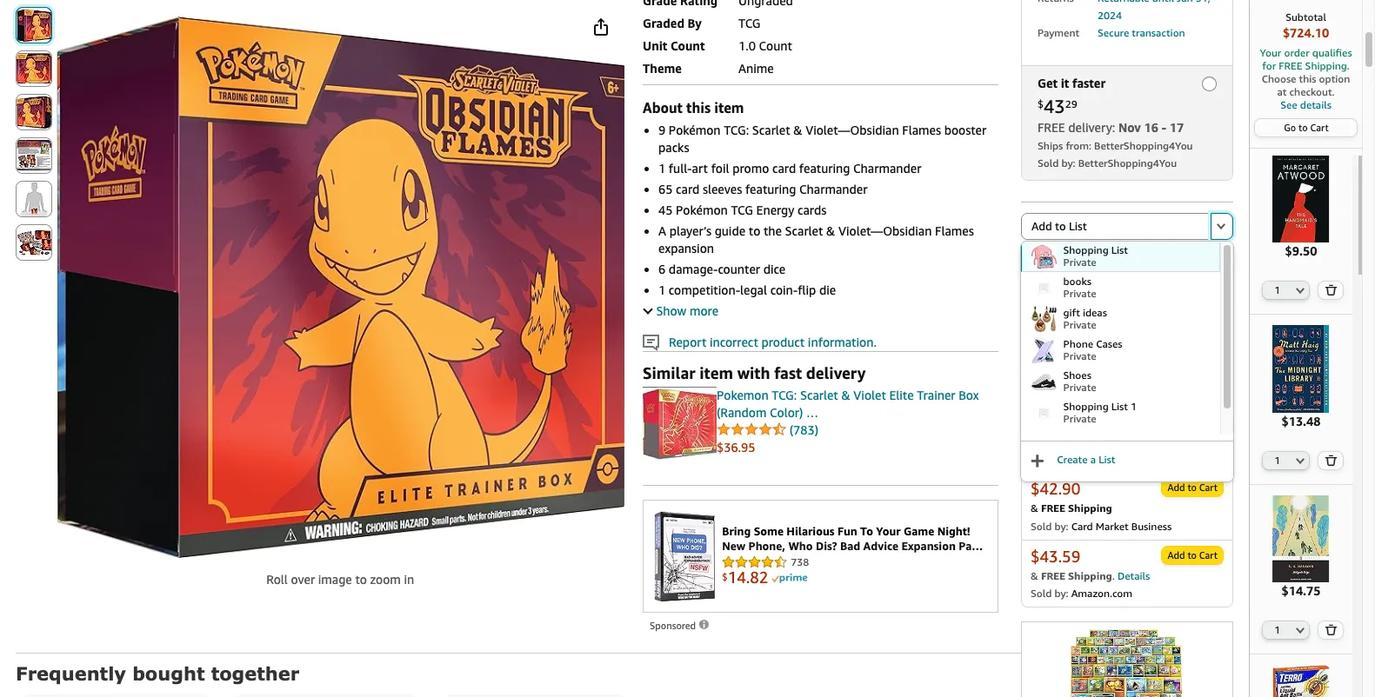 Task type: describe. For each thing, give the bounding box(es) containing it.
0 vertical spatial bettershopping4you
[[1094, 140, 1193, 153]]

pokemon scarlet &amp; violet 3 obsidian flames elite trainer box image
[[56, 17, 624, 558]]

free inside $42.90 & free shipping sold by: card market business
[[1041, 502, 1066, 515]]

gift ideas image
[[1031, 307, 1057, 333]]

17
[[1170, 120, 1184, 135]]

new & used (54) from $ 39 95 & free shipping
[[1038, 309, 1171, 343]]

the midnight library: a gma book club pick (a novel) image
[[1258, 326, 1345, 413]]

get
[[1038, 76, 1058, 91]]

with
[[737, 363, 770, 383]]

unit count
[[643, 38, 705, 53]]

business
[[1132, 521, 1172, 534]]

by
[[688, 15, 702, 30]]

books private
[[1063, 275, 1097, 301]]

shopping list 2 image
[[1031, 432, 1057, 458]]

add to cart submit for $43.59
[[1162, 548, 1223, 565]]

$43.59 & free shipping . details sold by: amazon.com
[[1031, 548, 1150, 601]]

shoes
[[1063, 369, 1092, 382]]

returnable until jan 31, 2024 payment
[[1038, 0, 1211, 40]]

0 vertical spatial tcg
[[739, 15, 761, 30]]

delete image
[[1325, 624, 1338, 636]]

$9.50
[[1285, 244, 1317, 259]]

1 up the midnight library: a gma book club pick (a novel) image
[[1275, 285, 1280, 296]]

free inside new & used (54) from $ 39 95 & free shipping
[[1088, 327, 1116, 342]]

$43.59
[[1031, 548, 1081, 567]]

elite
[[889, 388, 914, 403]]

a
[[659, 223, 666, 238]]

guide
[[715, 223, 746, 238]]

violet
[[854, 388, 886, 403]]

sold inside $43.59 & free shipping . details sold by: amazon.com
[[1031, 588, 1052, 601]]

shopping for shopping list 1
[[1063, 401, 1109, 414]]

private inside phone cases private
[[1063, 350, 1097, 363]]

go
[[1284, 122, 1296, 133]]

list for shopping list 2
[[1112, 432, 1128, 445]]

report incorrect product information. link
[[643, 335, 877, 351]]

this inside your order qualifies for free shipping. choose this option at checkout. see details
[[1299, 72, 1317, 85]]

terro t300b liquid ant killer, 12 bait stations image
[[1258, 665, 1345, 698]]

go to cart
[[1284, 122, 1329, 133]]

details
[[1300, 98, 1332, 111]]

faster
[[1073, 76, 1106, 91]]

coin-
[[770, 283, 798, 297]]

count for unit count
[[671, 38, 705, 53]]

shopping list 1 private
[[1063, 401, 1137, 426]]

0 vertical spatial flames
[[902, 122, 941, 137]]

card
[[1071, 521, 1093, 534]]

cart inside go to cart link
[[1311, 122, 1329, 133]]

list inside option
[[1069, 220, 1087, 234]]

16
[[1144, 120, 1159, 135]]

dropdown image for $9.50
[[1296, 287, 1305, 294]]

roll
[[266, 572, 288, 587]]

3 shopping from the top
[[1063, 432, 1109, 445]]

dropdown image for $14.75
[[1296, 627, 1305, 634]]

private inside shopping list 1 private
[[1063, 413, 1097, 426]]

player's
[[670, 223, 712, 238]]

add for $43.59's add to cart submit
[[1168, 550, 1185, 561]]

sijon
[[1071, 453, 1100, 466]]

get it faster $ 43 29
[[1038, 76, 1106, 118]]

delivery
[[806, 363, 866, 383]]

1 up malgudi days (penguin classics) image
[[1275, 455, 1280, 466]]

1 vertical spatial flames
[[935, 223, 974, 238]]

private inside gift ideas private
[[1063, 319, 1097, 332]]

free inside free delivery: nov 16 - 17 ships from: bettershopping4you sold by: bettershopping4you
[[1038, 120, 1065, 135]]

shopping list private
[[1063, 244, 1128, 269]]

image
[[318, 572, 352, 587]]

1 vertical spatial violet—obsidian
[[839, 223, 932, 238]]

$42.90 & free shipping sold by: card market business
[[1031, 480, 1172, 534]]

39
[[1043, 326, 1059, 343]]

flip
[[798, 283, 816, 297]]

free inside your order qualifies for free shipping. choose this option at checkout. see details
[[1279, 59, 1303, 72]]

0 horizontal spatial card
[[676, 182, 700, 196]]

graded by
[[643, 15, 702, 30]]

0 vertical spatial scarlet
[[752, 122, 790, 137]]

the handmaid&#39;s tale image
[[1258, 156, 1345, 243]]

report incorrect product information. image
[[643, 335, 659, 351]]

…
[[806, 405, 819, 420]]

show
[[656, 303, 687, 318]]

45
[[659, 203, 673, 217]]

add down amazon on the right
[[1168, 414, 1185, 426]]

by: inside free delivery: nov 16 - 17 ships from: bettershopping4you sold by: bettershopping4you
[[1062, 157, 1076, 170]]

order
[[1284, 46, 1310, 59]]

art
[[692, 161, 708, 176]]

add to list
[[1032, 220, 1087, 234]]

create
[[1057, 454, 1088, 467]]

add for "add to list" submit
[[1032, 220, 1052, 234]]

phone
[[1063, 338, 1094, 351]]

choose
[[1262, 72, 1297, 85]]

similar item with fast delivery
[[643, 363, 866, 383]]

& inside $42.50 & free shipping sold by: sijon
[[1031, 434, 1038, 448]]

29
[[1065, 98, 1078, 111]]

see
[[1281, 98, 1298, 111]]

ships
[[1038, 140, 1063, 153]]

(54)
[[1108, 309, 1130, 324]]

list for shopping list private
[[1112, 244, 1128, 257]]

+
[[1030, 445, 1045, 477]]

pokemon tcg: scarlet & violet elite trainer box (random color) … link
[[717, 388, 979, 420]]

43
[[1044, 96, 1065, 118]]

booster
[[944, 122, 987, 137]]

see details link
[[1259, 98, 1354, 111]]

market
[[1096, 521, 1129, 534]]

1 vertical spatial scarlet
[[785, 223, 823, 238]]

private inside shopping list private
[[1063, 256, 1097, 269]]

95
[[1059, 327, 1069, 337]]

malgudi days (penguin classics) image
[[1258, 495, 1345, 583]]

on
[[1134, 383, 1149, 398]]

delivery:
[[1068, 120, 1115, 135]]

incorrect
[[710, 335, 758, 350]]

your
[[1260, 46, 1282, 59]]

sold inside $42.90 & free shipping sold by: card market business
[[1031, 521, 1052, 534]]

zoom
[[370, 572, 401, 587]]

1 add to cart from the top
[[1168, 414, 1218, 426]]

energy
[[756, 203, 795, 217]]

bought
[[132, 663, 205, 684]]

competition-
[[669, 283, 740, 297]]

0 vertical spatial violet—obsidian
[[806, 122, 899, 137]]

sellers
[[1093, 383, 1131, 398]]

list for shopping list 1 private
[[1112, 401, 1128, 414]]

& inside $42.90 & free shipping sold by: card market business
[[1031, 502, 1038, 515]]

promo
[[733, 161, 769, 176]]

report incorrect product information.
[[659, 335, 877, 350]]

(783) link
[[790, 423, 819, 437]]

phone cases image
[[1031, 338, 1057, 364]]

delete image for $13.48
[[1325, 455, 1338, 466]]

& up cards
[[794, 122, 803, 137]]

$13.48
[[1282, 414, 1321, 429]]

books
[[1063, 275, 1092, 288]]

from:
[[1066, 140, 1092, 153]]

0 vertical spatial pokémon
[[669, 122, 721, 137]]

-
[[1162, 120, 1167, 135]]

together
[[211, 663, 299, 684]]

die
[[819, 283, 836, 297]]



Task type: locate. For each thing, give the bounding box(es) containing it.
1 horizontal spatial dropdown image
[[1296, 457, 1305, 464]]

this inside about this item 9 pokémon tcg: scarlet & violet—obsidian flames booster packs 1 full-art foil promo card featuring charmander 65 card sleeves featuring charmander 45 pokémon tcg energy cards a player's guide to the scarlet & violet—obsidian flames expansion 6 damage-counter dice 1 competition-legal coin-flip die
[[686, 99, 711, 116]]

about
[[643, 99, 683, 116]]

shipping for $42.50
[[1068, 434, 1112, 448]]

list right a on the right of the page
[[1099, 454, 1115, 467]]

1 delete image from the top
[[1325, 285, 1338, 296]]

& down $43.59
[[1031, 570, 1038, 583]]

& left violet
[[842, 388, 850, 403]]

$42.50
[[1031, 412, 1081, 431]]

Add to Cart submit
[[1162, 480, 1223, 497], [1162, 548, 1223, 565]]

by:
[[1062, 157, 1076, 170], [1055, 453, 1069, 466], [1055, 521, 1069, 534], [1055, 588, 1069, 601]]

shopping for shopping list
[[1063, 244, 1109, 257]]

to inside option
[[1055, 220, 1066, 234]]

checkout.
[[1290, 85, 1335, 98]]

bettershopping4you down 16
[[1094, 140, 1193, 153]]

1 vertical spatial item
[[700, 363, 733, 383]]

add to cart for $42.90
[[1168, 482, 1218, 494]]

item inside about this item 9 pokémon tcg: scarlet & violet—obsidian flames booster packs 1 full-art foil promo card featuring charmander 65 card sleeves featuring charmander 45 pokémon tcg energy cards a player's guide to the scarlet & violet—obsidian flames expansion 6 damage-counter dice 1 competition-legal coin-flip die
[[714, 99, 744, 116]]

0 vertical spatial tcg:
[[724, 122, 749, 137]]

1 horizontal spatial tcg:
[[772, 388, 797, 403]]

about this item 9 pokémon tcg: scarlet & violet—obsidian flames booster packs 1 full-art foil promo card featuring charmander 65 card sleeves featuring charmander 45 pokémon tcg energy cards a player's guide to the scarlet & violet—obsidian flames expansion 6 damage-counter dice 1 competition-legal coin-flip die
[[643, 99, 987, 297]]

5 private from the top
[[1063, 381, 1097, 394]]

new
[[1038, 309, 1062, 324]]

this right the about
[[686, 99, 711, 116]]

list up shopping list private
[[1069, 220, 1087, 234]]

add to cart down business
[[1168, 550, 1218, 561]]

private up shopping list 2 on the bottom right of the page
[[1063, 413, 1097, 426]]

frequently bought together
[[16, 663, 299, 684]]

$42.50 & free shipping sold by: sijon
[[1031, 412, 1112, 466]]

0 vertical spatial featuring
[[799, 161, 850, 176]]

card
[[772, 161, 796, 176], [676, 182, 700, 196]]

roll over image to zoom in
[[266, 572, 414, 587]]

scarlet up …
[[800, 388, 838, 403]]

2 vertical spatial scarlet
[[800, 388, 838, 403]]

list inside shopping list private
[[1112, 244, 1128, 257]]

1 down other sellers on amazon
[[1131, 401, 1137, 414]]

private up phone
[[1063, 319, 1097, 332]]

$ down 'new'
[[1038, 327, 1043, 337]]

sold up $43.59
[[1031, 521, 1052, 534]]

free down $42.90
[[1041, 502, 1066, 515]]

the
[[764, 223, 782, 238]]

by: left the card
[[1055, 521, 1069, 534]]

subtotal
[[1286, 10, 1326, 23]]

shipping for $42.90
[[1068, 502, 1112, 515]]

by: inside $42.90 & free shipping sold by: card market business
[[1055, 521, 1069, 534]]

counter
[[718, 262, 760, 276]]

returnable
[[1098, 0, 1150, 5]]

add to registry & gifting
[[1032, 254, 1161, 267]]

shoes private
[[1063, 369, 1097, 394]]

delete image for $9.50
[[1325, 285, 1338, 296]]

1 vertical spatial card
[[676, 182, 700, 196]]

create a list
[[1057, 454, 1115, 467]]

jan
[[1177, 0, 1193, 5]]

0 horizontal spatial this
[[686, 99, 711, 116]]

shoes image
[[1031, 369, 1057, 395]]

sold inside free delivery: nov 16 - 17 ships from: bettershopping4you sold by: bettershopping4you
[[1038, 157, 1059, 170]]

fast
[[774, 363, 802, 383]]

free down $43.59
[[1041, 570, 1066, 583]]

amazon.com
[[1071, 588, 1133, 601]]

tcg: inside about this item 9 pokémon tcg: scarlet & violet—obsidian flames booster packs 1 full-art foil promo card featuring charmander 65 card sleeves featuring charmander 45 pokémon tcg energy cards a player's guide to the scarlet & violet—obsidian flames expansion 6 damage-counter dice 1 competition-legal coin-flip die
[[724, 122, 749, 137]]

.
[[1112, 570, 1115, 583]]

count for 1.0 count
[[759, 38, 792, 53]]

2 private from the top
[[1063, 287, 1097, 301]]

shopping down "other"
[[1063, 401, 1109, 414]]

add up books "icon"
[[1032, 254, 1052, 267]]

free delivery: nov 16 - 17 ships from: bettershopping4you sold by: bettershopping4you
[[1038, 120, 1193, 170]]

0 horizontal spatial count
[[671, 38, 705, 53]]

qualifies
[[1313, 46, 1352, 59]]

gift
[[1063, 307, 1080, 320]]

scarlet inside pokemon tcg: scarlet & violet elite trainer box (random color) …
[[800, 388, 838, 403]]

1 horizontal spatial this
[[1299, 72, 1317, 85]]

1 vertical spatial tcg
[[731, 203, 753, 217]]

1 vertical spatial featuring
[[745, 182, 796, 196]]

add to cart submit down business
[[1162, 548, 1223, 565]]

& up the 95
[[1065, 309, 1074, 324]]

& inside pokemon tcg: scarlet & violet elite trainer box (random color) …
[[842, 388, 850, 403]]

1 vertical spatial add to cart
[[1168, 482, 1218, 494]]

from
[[1133, 309, 1160, 324]]

1 vertical spatial dropdown image
[[1296, 457, 1305, 464]]

1 $ from the top
[[1038, 98, 1044, 111]]

shipping up sijon
[[1068, 434, 1112, 448]]

1 vertical spatial shopping
[[1063, 401, 1109, 414]]

dropdown image down $13.48
[[1296, 457, 1305, 464]]

show more button
[[643, 303, 719, 318]]

private up shopping list 1 private
[[1063, 381, 1097, 394]]

add down business
[[1168, 550, 1185, 561]]

2 delete image from the top
[[1325, 455, 1338, 466]]

tcg up 1.0
[[739, 15, 761, 30]]

& right the 95
[[1076, 327, 1085, 342]]

1 horizontal spatial count
[[759, 38, 792, 53]]

shipping inside new & used (54) from $ 39 95 & free shipping
[[1120, 327, 1171, 342]]

bettershopping4you
[[1094, 140, 1193, 153], [1078, 157, 1177, 170]]

go to cart link
[[1255, 119, 1357, 137]]

2 count from the left
[[759, 38, 792, 53]]

add to cart submit for $42.90
[[1162, 480, 1223, 497]]

radio inactive image
[[1202, 77, 1217, 92]]

& down cards
[[826, 223, 835, 238]]

dropdown image left delete image
[[1296, 627, 1305, 634]]

shipping inside $42.90 & free shipping sold by: card market business
[[1068, 502, 1112, 515]]

& inside $43.59 & free shipping . details sold by: amazon.com
[[1031, 570, 1038, 583]]

1 left delete image
[[1275, 624, 1280, 636]]

more
[[690, 303, 719, 318]]

add to cart up business
[[1168, 482, 1218, 494]]

sleeves
[[703, 182, 742, 196]]

add to cart for $43.59
[[1168, 550, 1218, 561]]

list inside shopping list 1 private
[[1112, 401, 1128, 414]]

free
[[1279, 59, 1303, 72], [1038, 120, 1065, 135], [1088, 327, 1116, 342], [1041, 434, 1066, 448], [1041, 502, 1066, 515], [1041, 570, 1066, 583]]

leave feedback on sponsored ad element
[[650, 620, 711, 631]]

card down full-
[[676, 182, 700, 196]]

frequently
[[16, 663, 126, 684]]

0 vertical spatial this
[[1299, 72, 1317, 85]]

2 $ from the top
[[1038, 327, 1043, 337]]

shipping down the from
[[1120, 327, 1171, 342]]

list left 2
[[1112, 432, 1128, 445]]

1 vertical spatial delete image
[[1325, 455, 1338, 466]]

add inside option
[[1032, 220, 1052, 234]]

sold down ships
[[1038, 157, 1059, 170]]

over
[[291, 572, 315, 587]]

$36.95
[[717, 440, 756, 455]]

tcg
[[739, 15, 761, 30], [731, 203, 753, 217]]

0 horizontal spatial featuring
[[745, 182, 796, 196]]

details
[[1118, 570, 1150, 583]]

private up books
[[1063, 256, 1097, 269]]

free down $42.50
[[1041, 434, 1066, 448]]

shopping list 2 link
[[1021, 429, 1220, 461]]

1 count from the left
[[671, 38, 705, 53]]

pokémon up player's
[[676, 203, 728, 217]]

shipping
[[1120, 327, 1171, 342], [1068, 434, 1112, 448], [1068, 502, 1112, 515], [1068, 570, 1112, 583]]

extender expand image
[[643, 305, 653, 314]]

add to cart down amazon on the right
[[1168, 414, 1218, 426]]

private
[[1063, 256, 1097, 269], [1063, 287, 1097, 301], [1063, 319, 1097, 332], [1063, 350, 1097, 363], [1063, 381, 1097, 394], [1063, 413, 1097, 426]]

this
[[1299, 72, 1317, 85], [686, 99, 711, 116]]

1 horizontal spatial featuring
[[799, 161, 850, 176]]

books image
[[1031, 275, 1057, 301]]

2 add to cart submit from the top
[[1162, 548, 1223, 565]]

dropdown image left the handmaid&#39;s tale image
[[1217, 223, 1226, 230]]

scarlet up promo
[[752, 122, 790, 137]]

delete image up the midnight library: a gma book club pick (a novel) image
[[1325, 285, 1338, 296]]

1 inside shopping list 1 private
[[1131, 401, 1137, 414]]

tcg: inside pokemon tcg: scarlet & violet elite trainer box (random color) …
[[772, 388, 797, 403]]

1 shopping from the top
[[1063, 244, 1109, 257]]

0 vertical spatial charmander
[[853, 161, 922, 176]]

at
[[1277, 85, 1287, 98]]

add to list option group
[[1021, 214, 1234, 240]]

6 private from the top
[[1063, 413, 1097, 426]]

& left gifting on the right top
[[1114, 254, 1122, 267]]

foil
[[711, 161, 729, 176]]

until
[[1152, 0, 1174, 5]]

shopping list image
[[1031, 244, 1057, 270]]

2024
[[1098, 9, 1122, 22]]

by: down from:
[[1062, 157, 1076, 170]]

0 vertical spatial add to cart submit
[[1162, 480, 1223, 497]]

dropdown image down $9.50
[[1296, 287, 1305, 294]]

dropdown image right gifting on the right top
[[1217, 257, 1226, 264]]

None submit
[[17, 8, 51, 43], [17, 51, 51, 86], [17, 95, 51, 130], [17, 138, 51, 173], [17, 182, 51, 217], [1212, 214, 1233, 240], [17, 225, 51, 260], [1319, 282, 1343, 300], [1319, 452, 1343, 469], [1319, 622, 1343, 639], [17, 8, 51, 43], [17, 51, 51, 86], [17, 95, 51, 130], [17, 138, 51, 173], [17, 182, 51, 217], [1212, 214, 1233, 240], [17, 225, 51, 260], [1319, 282, 1343, 300], [1319, 452, 1343, 469], [1319, 622, 1343, 639]]

payment
[[1038, 26, 1080, 40]]

0 vertical spatial delete image
[[1325, 285, 1338, 296]]

by: right +
[[1055, 453, 1069, 466]]

0 horizontal spatial tcg:
[[724, 122, 749, 137]]

1 vertical spatial add to cart submit
[[1162, 548, 1223, 565]]

by: down $43.59
[[1055, 588, 1069, 601]]

sold
[[1038, 157, 1059, 170], [1031, 453, 1052, 466], [1031, 521, 1052, 534], [1031, 588, 1052, 601]]

secure
[[1098, 26, 1129, 40]]

0 vertical spatial $
[[1038, 98, 1044, 111]]

1 vertical spatial this
[[686, 99, 711, 116]]

1 vertical spatial charmander
[[800, 182, 868, 196]]

1 private from the top
[[1063, 256, 1097, 269]]

graded
[[643, 15, 685, 30]]

list down other sellers on amazon
[[1112, 401, 1128, 414]]

cart
[[1311, 122, 1329, 133], [1199, 414, 1218, 426], [1199, 482, 1218, 494], [1199, 550, 1218, 561]]

add for $42.90's add to cart submit
[[1168, 482, 1185, 494]]

3 add to cart from the top
[[1168, 550, 1218, 561]]

ideas
[[1083, 307, 1107, 320]]

show more
[[656, 303, 719, 318]]

delete image up malgudi days (penguin classics) image
[[1325, 455, 1338, 466]]

4 private from the top
[[1063, 350, 1097, 363]]

shipping inside $42.50 & free shipping sold by: sijon
[[1068, 434, 1112, 448]]

Add to List radio
[[1021, 214, 1211, 240]]

0 vertical spatial card
[[772, 161, 796, 176]]

tcg up 'guide'
[[731, 203, 753, 217]]

None radio
[[1211, 214, 1234, 240]]

add to cart submit up business
[[1162, 480, 1223, 497]]

count down by
[[671, 38, 705, 53]]

sold inside $42.50 & free shipping sold by: sijon
[[1031, 453, 1052, 466]]

bettershopping4you down nov
[[1078, 157, 1177, 170]]

secure transaction button
[[1098, 25, 1185, 40]]

shopping
[[1063, 244, 1109, 257], [1063, 401, 1109, 414], [1063, 432, 1109, 445]]

in
[[404, 572, 414, 587]]

0 vertical spatial item
[[714, 99, 744, 116]]

1 add to cart submit from the top
[[1162, 480, 1223, 497]]

shipping up amazon.com
[[1068, 570, 1112, 583]]

free up ships
[[1038, 120, 1065, 135]]

$ inside new & used (54) from $ 39 95 & free shipping
[[1038, 327, 1043, 337]]

shipping for $43.59
[[1068, 570, 1112, 583]]

0 vertical spatial dropdown image
[[1217, 223, 1226, 230]]

add up business
[[1168, 482, 1185, 494]]

create a list link
[[1057, 452, 1115, 467]]

shopping inside shopping list private
[[1063, 244, 1109, 257]]

add up shopping list icon on the top of page
[[1032, 220, 1052, 234]]

31,
[[1196, 0, 1211, 5]]

Add to List submit
[[1022, 214, 1211, 240]]

for
[[1262, 59, 1276, 72]]

1 vertical spatial pokémon
[[676, 203, 728, 217]]

0 vertical spatial dropdown image
[[1217, 257, 1226, 264]]

1 vertical spatial bettershopping4you
[[1078, 157, 1177, 170]]

this up see details link
[[1299, 72, 1317, 85]]

a
[[1091, 454, 1096, 467]]

2 vertical spatial dropdown image
[[1296, 627, 1305, 634]]

sold down $43.59
[[1031, 588, 1052, 601]]

3 private from the top
[[1063, 319, 1097, 332]]

to
[[1299, 122, 1308, 133], [1055, 220, 1066, 234], [749, 223, 761, 238], [1055, 254, 1066, 267], [1188, 414, 1197, 426], [1188, 482, 1197, 494], [1188, 550, 1197, 561], [355, 572, 367, 587]]

free down 'used'
[[1088, 327, 1116, 342]]

shopping inside shopping list 1 private
[[1063, 401, 1109, 414]]

item down anime
[[714, 99, 744, 116]]

1 vertical spatial tcg:
[[772, 388, 797, 403]]

list down "add to list" submit
[[1112, 244, 1128, 257]]

to inside about this item 9 pokémon tcg: scarlet & violet—obsidian flames booster packs 1 full-art foil promo card featuring charmander 65 card sleeves featuring charmander 45 pokémon tcg energy cards a player's guide to the scarlet & violet—obsidian flames expansion 6 damage-counter dice 1 competition-legal coin-flip die
[[749, 223, 761, 238]]

secure transaction
[[1098, 26, 1185, 40]]

0 horizontal spatial dropdown image
[[1217, 223, 1226, 230]]

free right for
[[1279, 59, 1303, 72]]

2
[[1131, 432, 1137, 445]]

delete image
[[1325, 285, 1338, 296], [1325, 455, 1338, 466]]

list
[[1069, 220, 1087, 234], [1112, 244, 1128, 257], [1112, 401, 1128, 414], [1112, 432, 1128, 445], [1099, 454, 1115, 467]]

tcg: up promo
[[724, 122, 749, 137]]

dropdown image
[[1217, 223, 1226, 230], [1296, 457, 1305, 464]]

1 vertical spatial dropdown image
[[1296, 287, 1305, 294]]

product
[[762, 335, 805, 350]]

$ inside get it faster $ 43 29
[[1038, 98, 1044, 111]]

gifting
[[1125, 254, 1161, 267]]

phone cases private
[[1063, 338, 1123, 363]]

featuring
[[799, 161, 850, 176], [745, 182, 796, 196]]

gift ideas private
[[1063, 307, 1107, 332]]

count right 1.0
[[759, 38, 792, 53]]

sold left the create
[[1031, 453, 1052, 466]]

pokémon up packs
[[669, 122, 721, 137]]

private up the shoes in the bottom of the page
[[1063, 350, 1097, 363]]

dropdown image
[[1217, 257, 1226, 264], [1296, 287, 1305, 294], [1296, 627, 1305, 634]]

1 vertical spatial $
[[1038, 327, 1043, 337]]

free inside $42.50 & free shipping sold by: sijon
[[1041, 434, 1066, 448]]

full-
[[669, 161, 692, 176]]

scarlet
[[752, 122, 790, 137], [785, 223, 823, 238], [800, 388, 838, 403]]

tcg inside about this item 9 pokémon tcg: scarlet & violet—obsidian flames booster packs 1 full-art foil promo card featuring charmander 65 card sleeves featuring charmander 45 pokémon tcg energy cards a player's guide to the scarlet & violet—obsidian flames expansion 6 damage-counter dice 1 competition-legal coin-flip die
[[731, 203, 753, 217]]

dropdown image inside add to list option group
[[1217, 223, 1226, 230]]

item up pokemon on the bottom right of page
[[700, 363, 733, 383]]

2 shopping from the top
[[1063, 401, 1109, 414]]

2 add to cart from the top
[[1168, 482, 1218, 494]]

2 vertical spatial shopping
[[1063, 432, 1109, 445]]

1 down 6
[[659, 283, 666, 297]]

$ down get
[[1038, 98, 1044, 111]]

1 left full-
[[659, 161, 666, 176]]

shopping up books
[[1063, 244, 1109, 257]]

6
[[659, 262, 666, 276]]

tcg: up color)
[[772, 388, 797, 403]]

shopping list 2
[[1063, 432, 1137, 445]]

featuring up cards
[[799, 161, 850, 176]]

(random
[[717, 405, 767, 420]]

shipping up the card
[[1068, 502, 1112, 515]]

by: inside $42.50 & free shipping sold by: sijon
[[1055, 453, 1069, 466]]

& down $42.90
[[1031, 502, 1038, 515]]

scarlet down cards
[[785, 223, 823, 238]]

shopping up sijon
[[1063, 432, 1109, 445]]

other
[[1056, 383, 1090, 398]]

card right promo
[[772, 161, 796, 176]]

1 horizontal spatial card
[[772, 161, 796, 176]]

used
[[1078, 309, 1105, 324]]

option
[[1319, 72, 1350, 85]]

0 vertical spatial add to cart
[[1168, 414, 1218, 426]]

cards
[[798, 203, 827, 217]]

featuring up energy
[[745, 182, 796, 196]]

0 vertical spatial shopping
[[1063, 244, 1109, 257]]

1.0 count
[[739, 38, 792, 53]]

free inside $43.59 & free shipping . details sold by: amazon.com
[[1041, 570, 1066, 583]]

2 vertical spatial add to cart
[[1168, 550, 1218, 561]]

shipping inside $43.59 & free shipping . details sold by: amazon.com
[[1068, 570, 1112, 583]]

shopping list 1 image
[[1031, 401, 1057, 427]]

& down $42.50
[[1031, 434, 1038, 448]]

by: inside $43.59 & free shipping . details sold by: amazon.com
[[1055, 588, 1069, 601]]

1
[[659, 161, 666, 176], [659, 283, 666, 297], [1275, 285, 1280, 296], [1131, 401, 1137, 414], [1275, 455, 1280, 466], [1275, 624, 1280, 636]]

theme
[[643, 61, 682, 76]]

private up gift
[[1063, 287, 1097, 301]]

report
[[669, 335, 707, 350]]



Task type: vqa. For each thing, say whether or not it's contained in the screenshot.
second Report link from the bottom of the page's THE REPORT
no



